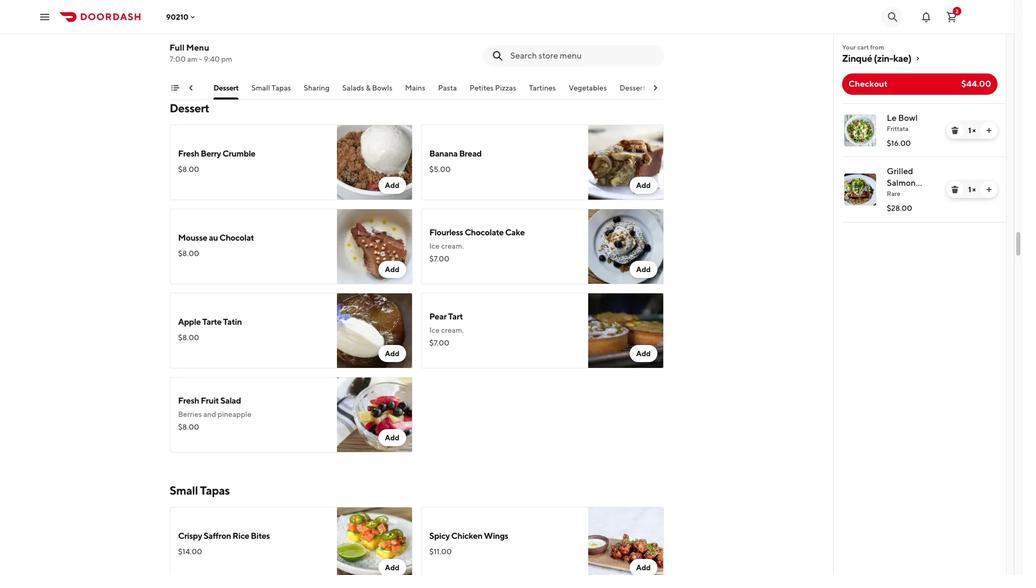 Task type: locate. For each thing, give the bounding box(es) containing it.
0 vertical spatial cream.
[[442, 242, 464, 250]]

small tapas
[[252, 84, 291, 92], [170, 484, 230, 498]]

bites
[[251, 531, 270, 541]]

dessert left the scroll menu navigation right icon
[[620, 84, 646, 92]]

tapas
[[272, 84, 291, 92], [200, 484, 230, 498]]

0 vertical spatial $28.00
[[178, 46, 204, 54]]

1 horizontal spatial plate
[[888, 190, 908, 200]]

2 1 from the top
[[969, 185, 972, 194]]

1 vertical spatial fresh
[[178, 396, 199, 406]]

cream. inside pear tart ice cream. $7.00
[[442, 326, 464, 335]]

1 horizontal spatial $28.00
[[888, 204, 913, 213]]

$8.00 inside fresh fruit salad berries and pineapple $8.00
[[178, 423, 199, 432]]

2 cream. from the top
[[442, 326, 464, 335]]

pear tart image
[[588, 293, 664, 369]]

0 vertical spatial 1 ×
[[969, 126, 977, 135]]

× left add one to cart icon
[[973, 185, 977, 194]]

crumble
[[223, 149, 256, 159]]

1 vertical spatial tapas
[[200, 484, 230, 498]]

1 left add one to cart image
[[969, 126, 972, 135]]

tatin
[[223, 317, 242, 327]]

$7.00 inside flourless chocolate cake ice cream. $7.00
[[430, 255, 450, 263]]

1 for le bowl
[[969, 126, 972, 135]]

fresh left berry
[[178, 149, 199, 159]]

add for fresh fruit salad
[[385, 434, 400, 442]]

$8.00 for fresh
[[178, 165, 199, 174]]

list
[[834, 103, 1007, 223]]

zinqué (zin-kae)
[[843, 53, 912, 64]]

3 $8.00 from the top
[[178, 334, 199, 342]]

charcuterie & cheese
[[127, 84, 201, 92]]

combo plate assortment of our curated cheeses and charcuterie $28.00
[[178, 8, 308, 54]]

berries
[[178, 410, 202, 419]]

add button for crispy saffron rice bites
[[379, 559, 406, 575]]

rare
[[888, 190, 901, 198]]

banana bread image
[[588, 125, 664, 200]]

$8.00 down 'fresh berry crumble'
[[178, 165, 199, 174]]

& left the bowls
[[366, 84, 371, 92]]

1 vertical spatial cream.
[[442, 326, 464, 335]]

remove item from cart image left add one to cart icon
[[952, 185, 960, 194]]

tartines button
[[529, 83, 556, 100]]

0 horizontal spatial small tapas
[[170, 484, 230, 498]]

add button for mousse au chocolat
[[379, 261, 406, 278]]

0 horizontal spatial tapas
[[200, 484, 230, 498]]

1 vertical spatial ice
[[430, 326, 440, 335]]

$7.00 down pear
[[430, 339, 450, 347]]

dessert down scroll menu navigation left image
[[170, 101, 209, 115]]

1 vertical spatial 1 ×
[[969, 185, 977, 194]]

0 vertical spatial $7.00
[[430, 255, 450, 263]]

add button for spicy chicken wings
[[630, 559, 658, 575]]

$28.00 up the am
[[178, 46, 204, 54]]

$8.00 down mousse
[[178, 249, 199, 258]]

1 vertical spatial 1
[[969, 185, 972, 194]]

× for grilled salmon plate (gf)
[[973, 185, 977, 194]]

0 horizontal spatial and
[[204, 410, 216, 419]]

1 × left add one to cart image
[[969, 126, 977, 135]]

spicy chicken wings
[[430, 531, 509, 541]]

2 $8.00 from the top
[[178, 249, 199, 258]]

90210
[[166, 13, 189, 21]]

plate down salmon
[[888, 190, 908, 200]]

2 × from the top
[[973, 185, 977, 194]]

0 horizontal spatial small
[[170, 484, 198, 498]]

fresh up berries
[[178, 396, 199, 406]]

add button for flourless chocolate cake
[[630, 261, 658, 278]]

1 vertical spatial and
[[204, 410, 216, 419]]

fresh for fresh fruit salad berries and pineapple $8.00
[[178, 396, 199, 406]]

0 horizontal spatial dessert
[[170, 101, 209, 115]]

wings
[[484, 531, 509, 541]]

1 ice from the top
[[430, 242, 440, 250]]

pear
[[430, 312, 447, 322]]

2 & from the left
[[366, 84, 371, 92]]

pasta
[[439, 84, 457, 92]]

&
[[169, 84, 174, 92], [366, 84, 371, 92]]

add button
[[379, 177, 406, 194], [630, 177, 658, 194], [379, 261, 406, 278], [630, 261, 658, 278], [379, 345, 406, 362], [630, 345, 658, 362], [379, 429, 406, 446], [379, 559, 406, 575], [630, 559, 658, 575]]

× left add one to cart image
[[973, 126, 977, 135]]

0 vertical spatial ×
[[973, 126, 977, 135]]

1 vertical spatial plate
[[888, 190, 908, 200]]

ice down pear
[[430, 326, 440, 335]]

berry
[[201, 149, 221, 159]]

remove item from cart image
[[952, 126, 960, 135], [952, 185, 960, 194]]

rice
[[233, 531, 250, 541]]

1 horizontal spatial small tapas
[[252, 84, 291, 92]]

2 remove item from cart image from the top
[[952, 185, 960, 194]]

1 vertical spatial $7.00
[[430, 339, 450, 347]]

add for mousse au chocolat
[[385, 265, 400, 274]]

chicken
[[452, 531, 483, 541]]

small inside button
[[252, 84, 270, 92]]

plate up "of"
[[208, 8, 227, 18]]

1
[[969, 126, 972, 135], [969, 185, 972, 194]]

small tapas button
[[252, 83, 291, 100]]

1 ×
[[969, 126, 977, 135], [969, 185, 977, 194]]

1 cream. from the top
[[442, 242, 464, 250]]

and inside combo plate assortment of our curated cheeses and charcuterie $28.00
[[295, 22, 308, 31]]

crispy saffron rice bites
[[178, 531, 270, 541]]

& left cheese
[[169, 84, 174, 92]]

1 horizontal spatial and
[[295, 22, 308, 31]]

mousse au chocolat image
[[337, 209, 413, 285]]

small tapas up crispy
[[170, 484, 230, 498]]

small tapas left sharing
[[252, 84, 291, 92]]

1 vertical spatial remove item from cart image
[[952, 185, 960, 194]]

$8.00
[[178, 165, 199, 174], [178, 249, 199, 258], [178, 334, 199, 342], [178, 423, 199, 432]]

0 vertical spatial remove item from cart image
[[952, 126, 960, 135]]

0 vertical spatial fresh
[[178, 149, 199, 159]]

and right the cheeses
[[295, 22, 308, 31]]

add one to cart image
[[986, 126, 994, 135]]

1 × left add one to cart icon
[[969, 185, 977, 194]]

1 1 from the top
[[969, 126, 972, 135]]

bowl
[[899, 113, 919, 123]]

add for fresh berry crumble
[[385, 181, 400, 190]]

charcuterie
[[178, 33, 217, 42]]

2 ice from the top
[[430, 326, 440, 335]]

dessert down 'pm' at the left of the page
[[214, 84, 239, 92]]

ice down flourless at top
[[430, 242, 440, 250]]

1 remove item from cart image from the top
[[952, 126, 960, 135]]

$7.00
[[430, 255, 450, 263], [430, 339, 450, 347]]

1 fresh from the top
[[178, 149, 199, 159]]

1 × from the top
[[973, 126, 977, 135]]

ice
[[430, 242, 440, 250], [430, 326, 440, 335]]

& for charcuterie
[[169, 84, 174, 92]]

cream. down flourless at top
[[442, 242, 464, 250]]

1 left add one to cart icon
[[969, 185, 972, 194]]

flourless chocolate cake image
[[588, 209, 664, 285]]

fresh for fresh berry crumble
[[178, 149, 199, 159]]

mousse au chocolat
[[178, 233, 254, 243]]

tapas left sharing
[[272, 84, 291, 92]]

chocolate
[[465, 228, 504, 238]]

apple tarte tatin image
[[337, 293, 413, 369]]

1 horizontal spatial tapas
[[272, 84, 291, 92]]

and down fruit on the left
[[204, 410, 216, 419]]

mains
[[405, 84, 426, 92]]

$8.00 down apple at bottom
[[178, 334, 199, 342]]

1 $7.00 from the top
[[430, 255, 450, 263]]

ice inside flourless chocolate cake ice cream. $7.00
[[430, 242, 440, 250]]

$7.00 down flourless at top
[[430, 255, 450, 263]]

× for le bowl
[[973, 126, 977, 135]]

0 horizontal spatial $28.00
[[178, 46, 204, 54]]

and
[[295, 22, 308, 31], [204, 410, 216, 419]]

0 vertical spatial tapas
[[272, 84, 291, 92]]

1 vertical spatial ×
[[973, 185, 977, 194]]

0 vertical spatial plate
[[208, 8, 227, 18]]

2
[[956, 8, 960, 14]]

1 horizontal spatial small
[[252, 84, 270, 92]]

0 horizontal spatial &
[[169, 84, 174, 92]]

$14.00
[[178, 548, 202, 556]]

2 fresh from the top
[[178, 396, 199, 406]]

0 vertical spatial small
[[252, 84, 270, 92]]

cream. down tart
[[442, 326, 464, 335]]

am
[[187, 55, 198, 63]]

0 horizontal spatial plate
[[208, 8, 227, 18]]

7:00
[[170, 55, 186, 63]]

flourless
[[430, 228, 464, 238]]

1 1 × from the top
[[969, 126, 977, 135]]

tapas up saffron in the bottom left of the page
[[200, 484, 230, 498]]

salad
[[221, 396, 241, 406]]

1 $8.00 from the top
[[178, 165, 199, 174]]

add for banana bread
[[637, 181, 651, 190]]

2 1 × from the top
[[969, 185, 977, 194]]

add button for banana bread
[[630, 177, 658, 194]]

add
[[385, 181, 400, 190], [637, 181, 651, 190], [385, 265, 400, 274], [637, 265, 651, 274], [385, 350, 400, 358], [637, 350, 651, 358], [385, 434, 400, 442], [385, 564, 400, 572], [637, 564, 651, 572]]

0 vertical spatial ice
[[430, 242, 440, 250]]

1 & from the left
[[169, 84, 174, 92]]

flourless chocolate cake ice cream. $7.00
[[430, 228, 525, 263]]

(zin-
[[875, 53, 894, 64]]

our
[[226, 22, 237, 31]]

2 $7.00 from the top
[[430, 339, 450, 347]]

mains button
[[405, 83, 426, 100]]

0 vertical spatial small tapas
[[252, 84, 291, 92]]

plate
[[208, 8, 227, 18], [888, 190, 908, 200]]

small
[[252, 84, 270, 92], [170, 484, 198, 498]]

coffee
[[659, 84, 682, 92]]

tapas inside button
[[272, 84, 291, 92]]

1 horizontal spatial &
[[366, 84, 371, 92]]

petites
[[470, 84, 494, 92]]

4 $8.00 from the top
[[178, 423, 199, 432]]

0 vertical spatial 1
[[969, 126, 972, 135]]

cream.
[[442, 242, 464, 250], [442, 326, 464, 335]]

remove item from cart image left add one to cart image
[[952, 126, 960, 135]]

fresh inside fresh fruit salad berries and pineapple $8.00
[[178, 396, 199, 406]]

cheese
[[175, 84, 201, 92]]

& for salads
[[366, 84, 371, 92]]

$28.00 down rare
[[888, 204, 913, 213]]

salads & bowls
[[343, 84, 393, 92]]

$8.00 down berries
[[178, 423, 199, 432]]

fresh fruit salad image
[[337, 377, 413, 453]]

0 vertical spatial and
[[295, 22, 308, 31]]

$8.00 for mousse
[[178, 249, 199, 258]]



Task type: describe. For each thing, give the bounding box(es) containing it.
scroll menu navigation right image
[[651, 84, 660, 92]]

from
[[871, 43, 885, 51]]

frittata
[[888, 125, 909, 133]]

Item Search search field
[[511, 50, 656, 62]]

show menu categories image
[[171, 84, 179, 92]]

pasta button
[[439, 83, 457, 100]]

1 vertical spatial small tapas
[[170, 484, 230, 498]]

add for flourless chocolate cake
[[637, 265, 651, 274]]

add button for fresh fruit salad
[[379, 429, 406, 446]]

combo
[[178, 8, 206, 18]]

1 for grilled salmon plate (gf)
[[969, 185, 972, 194]]

your cart from
[[843, 43, 885, 51]]

vegetables button
[[569, 83, 607, 100]]

pineapple
[[218, 410, 252, 419]]

and inside fresh fruit salad berries and pineapple $8.00
[[204, 410, 216, 419]]

remove item from cart image for grilled salmon plate (gf)
[[952, 185, 960, 194]]

1 × for grilled salmon plate (gf)
[[969, 185, 977, 194]]

fresh berry crumble
[[178, 149, 256, 159]]

crispy
[[178, 531, 202, 541]]

plate inside grilled salmon plate (gf)
[[888, 190, 908, 200]]

pizzas
[[495, 84, 517, 92]]

grilled salmon plate (gf) image
[[845, 174, 877, 206]]

dessert button
[[620, 83, 646, 100]]

1 × for le bowl
[[969, 126, 977, 135]]

vegetables
[[569, 84, 607, 92]]

grilled salmon plate (gf)
[[888, 166, 928, 200]]

(gf)
[[910, 190, 928, 200]]

assortment
[[178, 22, 216, 31]]

list containing le bowl
[[834, 103, 1007, 223]]

apple tarte tatin
[[178, 317, 242, 327]]

fresh fruit salad berries and pineapple $8.00
[[178, 396, 252, 432]]

add one to cart image
[[986, 185, 994, 194]]

pm
[[222, 55, 232, 63]]

crispy saffron rice bites image
[[337, 507, 413, 575]]

le bowl image
[[845, 115, 877, 147]]

90210 button
[[166, 13, 197, 21]]

banana bread
[[430, 149, 482, 159]]

zinqué
[[843, 53, 873, 64]]

cream. inside flourless chocolate cake ice cream. $7.00
[[442, 242, 464, 250]]

1 horizontal spatial dessert
[[214, 84, 239, 92]]

remove item from cart image for le bowl
[[952, 126, 960, 135]]

tart
[[448, 312, 463, 322]]

spicy
[[430, 531, 450, 541]]

$44.00
[[962, 79, 992, 89]]

cake
[[506, 228, 525, 238]]

your
[[843, 43, 857, 51]]

combo plate image
[[337, 0, 413, 70]]

spicy chicken wings image
[[588, 507, 664, 575]]

zinqué (zin-kae) link
[[843, 52, 998, 65]]

$11.00
[[430, 548, 452, 556]]

saffron
[[204, 531, 231, 541]]

9:40
[[204, 55, 220, 63]]

le
[[888, 113, 897, 123]]

le bowl frittata
[[888, 113, 919, 133]]

kae)
[[894, 53, 912, 64]]

plate inside combo plate assortment of our curated cheeses and charcuterie $28.00
[[208, 8, 227, 18]]

1 vertical spatial small
[[170, 484, 198, 498]]

2 horizontal spatial dessert
[[620, 84, 646, 92]]

tarte
[[202, 317, 222, 327]]

salmon
[[888, 178, 917, 188]]

cheeses
[[266, 22, 294, 31]]

add for spicy chicken wings
[[637, 564, 651, 572]]

2 button
[[942, 6, 963, 27]]

apple
[[178, 317, 201, 327]]

grilled
[[888, 166, 914, 176]]

fruit
[[201, 396, 219, 406]]

1 vertical spatial $28.00
[[888, 204, 913, 213]]

menu
[[186, 43, 209, 53]]

$28.00 inside combo plate assortment of our curated cheeses and charcuterie $28.00
[[178, 46, 204, 54]]

add button for pear tart
[[630, 345, 658, 362]]

ice inside pear tart ice cream. $7.00
[[430, 326, 440, 335]]

mousse
[[178, 233, 207, 243]]

petites pizzas button
[[470, 83, 517, 100]]

tartines
[[529, 84, 556, 92]]

sharing button
[[304, 83, 330, 100]]

bowls
[[372, 84, 393, 92]]

add button for apple tarte tatin
[[379, 345, 406, 362]]

-
[[199, 55, 202, 63]]

checkout
[[849, 79, 888, 89]]

pear tart ice cream. $7.00
[[430, 312, 464, 347]]

au
[[209, 233, 218, 243]]

charcuterie
[[127, 84, 167, 92]]

chocolat
[[220, 233, 254, 243]]

full
[[170, 43, 185, 53]]

bread
[[460, 149, 482, 159]]

$5.00
[[430, 165, 451, 174]]

petites pizzas
[[470, 84, 517, 92]]

salads & bowls button
[[343, 83, 393, 100]]

add button for fresh berry crumble
[[379, 177, 406, 194]]

banana
[[430, 149, 458, 159]]

of
[[218, 22, 225, 31]]

scroll menu navigation left image
[[187, 84, 195, 92]]

salads
[[343, 84, 365, 92]]

add for apple tarte tatin
[[385, 350, 400, 358]]

charcuterie & cheese button
[[127, 83, 201, 100]]

add for pear tart
[[637, 350, 651, 358]]

full menu 7:00 am - 9:40 pm
[[170, 43, 232, 63]]

$8.00 for apple
[[178, 334, 199, 342]]

add for crispy saffron rice bites
[[385, 564, 400, 572]]

$7.00 inside pear tart ice cream. $7.00
[[430, 339, 450, 347]]

fresh berry crumble image
[[337, 125, 413, 200]]

sharing
[[304, 84, 330, 92]]

coffee button
[[659, 83, 682, 100]]

$16.00
[[888, 139, 912, 148]]

2 items, open order cart image
[[946, 10, 959, 23]]

open menu image
[[38, 10, 51, 23]]

notification bell image
[[921, 10, 933, 23]]



Task type: vqa. For each thing, say whether or not it's contained in the screenshot.
$28.00
yes



